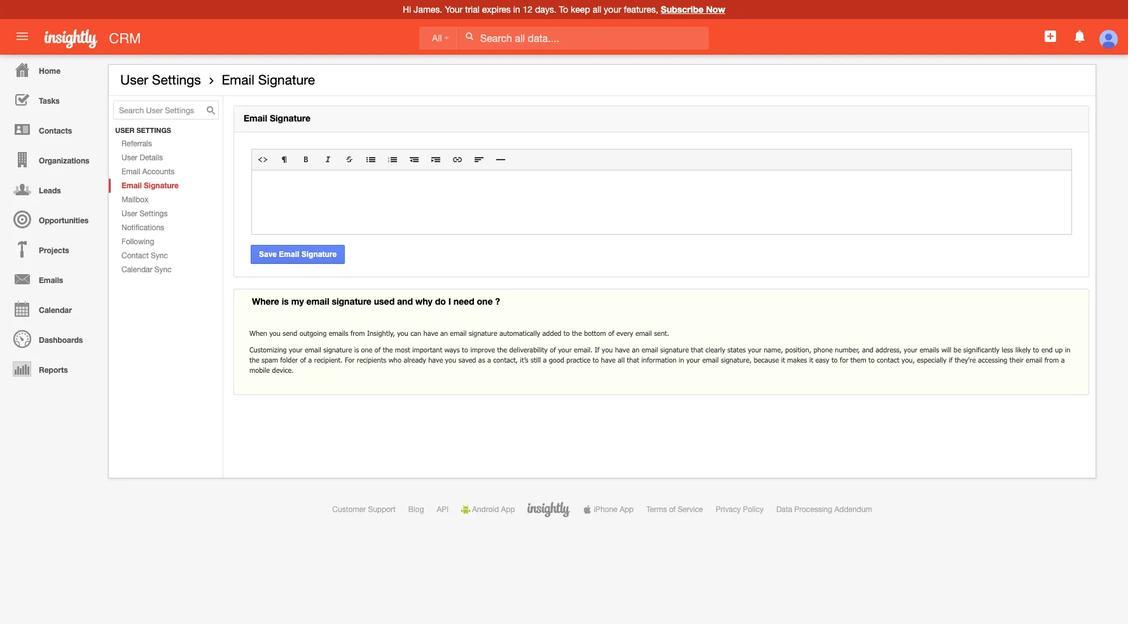 Task type: vqa. For each thing, say whether or not it's contained in the screenshot.
number,
yes



Task type: locate. For each thing, give the bounding box(es) containing it.
0 horizontal spatial from
[[351, 329, 365, 337]]

sync up calendar sync link
[[151, 251, 168, 260]]

blog
[[408, 505, 424, 514]]

0 horizontal spatial is
[[282, 296, 289, 307]]

app right android
[[501, 505, 515, 514]]

app
[[501, 505, 515, 514], [620, 505, 634, 514]]

android app
[[472, 505, 515, 514]]

1 a from the left
[[308, 356, 312, 364]]

clearly
[[706, 346, 725, 354]]

an inside customizing your email signature is one of the most important ways to improve the deliverability of your email. if you have an email signature that clearly states your name, position, phone number, and address, your emails will be significantly less likely to end up in the spam folder of a recipient. for recipients who already have you saved as a contact, it's still a good practice to have all that information in your email signature, because it makes it easy to for them to contact you, especially if they're accessing their email from a mobile device.
[[632, 346, 640, 354]]

to left for
[[832, 356, 838, 364]]

0 horizontal spatial it
[[781, 356, 785, 364]]

recipient.
[[314, 356, 343, 364]]

0 vertical spatial an
[[440, 329, 448, 337]]

in right up
[[1065, 346, 1071, 354]]

your
[[604, 4, 621, 15], [289, 346, 303, 354], [558, 346, 572, 354], [748, 346, 762, 354], [904, 346, 918, 354], [687, 356, 700, 364]]

home link
[[3, 55, 102, 85]]

a right still
[[543, 356, 547, 364]]

you down ways
[[445, 356, 456, 364]]

0 horizontal spatial calendar
[[39, 305, 72, 315]]

email inside button
[[279, 250, 299, 259]]

1 horizontal spatial calendar
[[122, 265, 152, 274]]

1 vertical spatial from
[[1045, 356, 1059, 364]]

all right keep
[[593, 4, 602, 15]]

a left recipient.
[[308, 356, 312, 364]]

less
[[1002, 346, 1013, 354]]

signature inside user settings referrals user details email accounts email signature mailbox user settings notifications following contact sync calendar sync
[[144, 181, 179, 190]]

1 vertical spatial sync
[[154, 265, 172, 274]]

will
[[942, 346, 952, 354]]

all link
[[419, 27, 458, 50]]

can
[[411, 329, 421, 337]]

to right them
[[869, 356, 875, 364]]

user settings referrals user details email accounts email signature mailbox user settings notifications following contact sync calendar sync
[[115, 126, 179, 274]]

1 vertical spatial email signature
[[244, 113, 311, 124]]

signature up improve
[[469, 329, 497, 337]]

that left clearly
[[691, 346, 703, 354]]

1 vertical spatial emails
[[920, 346, 939, 354]]

have down important
[[428, 356, 443, 364]]

email right "my" at the left of page
[[306, 296, 329, 307]]

have right can
[[424, 329, 438, 337]]

emails right outgoing
[[329, 329, 348, 337]]

calendar sync link
[[109, 263, 223, 277]]

all down the every
[[618, 356, 625, 364]]

2 app from the left
[[620, 505, 634, 514]]

is up the for
[[354, 346, 359, 354]]

the up the "who"
[[383, 346, 393, 354]]

reports
[[39, 365, 68, 375]]

1 app from the left
[[501, 505, 515, 514]]

following link
[[109, 235, 223, 249]]

0 horizontal spatial and
[[397, 296, 413, 307]]

email down likely
[[1026, 356, 1042, 364]]

signature left used
[[332, 296, 372, 307]]

user settings link up notifications on the left top of page
[[109, 207, 223, 221]]

1 horizontal spatial that
[[691, 346, 703, 354]]

customizing
[[249, 346, 287, 354]]

is left "my" at the left of page
[[282, 296, 289, 307]]

crm
[[109, 31, 141, 46]]

api link
[[437, 505, 449, 514]]

1 horizontal spatial emails
[[920, 346, 939, 354]]

calendar down contact
[[122, 265, 152, 274]]

email down outgoing
[[305, 346, 321, 354]]

up
[[1055, 346, 1063, 354]]

settings
[[136, 126, 171, 134]]

folder
[[280, 356, 298, 364]]

1 vertical spatial that
[[627, 356, 639, 364]]

states
[[728, 346, 746, 354]]

sync
[[151, 251, 168, 260], [154, 265, 172, 274]]

application
[[251, 149, 1072, 235]]

it
[[781, 356, 785, 364], [809, 356, 813, 364]]

1 horizontal spatial app
[[620, 505, 634, 514]]

1 horizontal spatial is
[[354, 346, 359, 354]]

addendum
[[835, 505, 872, 514]]

accessing
[[978, 356, 1008, 364]]

most
[[395, 346, 410, 354]]

calendar
[[122, 265, 152, 274], [39, 305, 72, 315]]

your left the features,
[[604, 4, 621, 15]]

blog link
[[408, 505, 424, 514]]

have right practice on the bottom
[[601, 356, 616, 364]]

white image
[[465, 32, 474, 41]]

following
[[122, 237, 154, 246]]

navigation containing home
[[0, 55, 102, 384]]

from left insightly,
[[351, 329, 365, 337]]

1 vertical spatial one
[[361, 346, 373, 354]]

0 vertical spatial all
[[593, 4, 602, 15]]

in right information
[[679, 356, 684, 364]]

details
[[140, 153, 163, 162]]

home
[[39, 66, 60, 76]]

1 horizontal spatial in
[[679, 356, 684, 364]]

hi james. your trial expires in 12 days. to keep all your features, subscribe now
[[403, 4, 725, 15]]

in left the 12 at left top
[[513, 4, 520, 15]]

your up folder
[[289, 346, 303, 354]]

0 vertical spatial emails
[[329, 329, 348, 337]]

1 horizontal spatial it
[[809, 356, 813, 364]]

one left ?
[[477, 296, 493, 307]]

1 vertical spatial and
[[862, 346, 874, 354]]

automatically
[[500, 329, 540, 337]]

mobile
[[249, 366, 270, 374]]

one
[[477, 296, 493, 307], [361, 346, 373, 354]]

Search User Settings text field
[[113, 101, 219, 120]]

0 horizontal spatial one
[[361, 346, 373, 354]]

and
[[397, 296, 413, 307], [862, 346, 874, 354]]

2 vertical spatial in
[[679, 356, 684, 364]]

all inside customizing your email signature is one of the most important ways to improve the deliverability of your email. if you have an email signature that clearly states your name, position, phone number, and address, your emails will be significantly less likely to end up in the spam folder of a recipient. for recipients who already have you saved as a contact, it's still a good practice to have all that information in your email signature, because it makes it easy to for them to contact you, especially if they're accessing their email from a mobile device.
[[618, 356, 625, 364]]

if
[[595, 346, 600, 354]]

it left easy
[[809, 356, 813, 364]]

email up information
[[642, 346, 658, 354]]

be
[[954, 346, 961, 354]]

0 vertical spatial email signature link
[[222, 72, 315, 87]]

1 vertical spatial in
[[1065, 346, 1071, 354]]

and up them
[[862, 346, 874, 354]]

to
[[564, 329, 570, 337], [462, 346, 468, 354], [1033, 346, 1039, 354], [593, 356, 599, 364], [832, 356, 838, 364], [869, 356, 875, 364]]

calendar link
[[3, 294, 102, 324]]

the
[[572, 329, 582, 337], [383, 346, 393, 354], [497, 346, 507, 354], [249, 356, 259, 364]]

your right information
[[687, 356, 700, 364]]

likely
[[1016, 346, 1031, 354]]

settings up notifications on the left top of page
[[140, 209, 168, 218]]

an
[[440, 329, 448, 337], [632, 346, 640, 354]]

all inside hi james. your trial expires in 12 days. to keep all your features, subscribe now
[[593, 4, 602, 15]]

one inside customizing your email signature is one of the most important ways to improve the deliverability of your email. if you have an email signature that clearly states your name, position, phone number, and address, your emails will be significantly less likely to end up in the spam folder of a recipient. for recipients who already have you saved as a contact, it's still a good practice to have all that information in your email signature, because it makes it easy to for them to contact you, especially if they're accessing their email from a mobile device.
[[361, 346, 373, 354]]

terms
[[646, 505, 667, 514]]

send
[[283, 329, 297, 337]]

easy
[[816, 356, 829, 364]]

1 horizontal spatial all
[[618, 356, 625, 364]]

for
[[840, 356, 848, 364]]

of
[[608, 329, 614, 337], [375, 346, 381, 354], [550, 346, 556, 354], [300, 356, 306, 364], [669, 505, 676, 514]]

1 vertical spatial all
[[618, 356, 625, 364]]

one up recipients
[[361, 346, 373, 354]]

why
[[415, 296, 433, 307]]

of right terms
[[669, 505, 676, 514]]

from down end
[[1045, 356, 1059, 364]]

0 vertical spatial that
[[691, 346, 703, 354]]

projects link
[[3, 234, 102, 264]]

0 horizontal spatial all
[[593, 4, 602, 15]]

1 vertical spatial user
[[122, 153, 138, 162]]

that left information
[[627, 356, 639, 364]]

referrals link
[[109, 137, 223, 151]]

have
[[424, 329, 438, 337], [615, 346, 630, 354], [428, 356, 443, 364], [601, 356, 616, 364]]

user down the crm
[[120, 72, 148, 87]]

1 it from the left
[[781, 356, 785, 364]]

james.
[[414, 4, 442, 15]]

user down mailbox
[[122, 209, 138, 218]]

1 horizontal spatial from
[[1045, 356, 1059, 364]]

app right iphone
[[620, 505, 634, 514]]

user settings
[[120, 72, 201, 87]]

for
[[345, 356, 355, 364]]

from inside customizing your email signature is one of the most important ways to improve the deliverability of your email. if you have an email signature that clearly states your name, position, phone number, and address, your emails will be significantly less likely to end up in the spam folder of a recipient. for recipients who already have you saved as a contact, it's still a good practice to have all that information in your email signature, because it makes it easy to for them to contact you, especially if they're accessing their email from a mobile device.
[[1045, 356, 1059, 364]]

email down clearly
[[702, 356, 719, 364]]

a down up
[[1061, 356, 1065, 364]]

toolbar
[[252, 150, 1072, 171]]

navigation
[[0, 55, 102, 384]]

sync down the contact sync link
[[154, 265, 172, 274]]

save
[[259, 250, 277, 259]]

you right the if
[[602, 346, 613, 354]]

0 vertical spatial user settings link
[[120, 72, 201, 87]]

subscribe now link
[[661, 4, 725, 15]]

1 vertical spatial an
[[632, 346, 640, 354]]

settings up search user settings text box
[[152, 72, 201, 87]]

to right added
[[564, 329, 570, 337]]

0 vertical spatial calendar
[[122, 265, 152, 274]]

and left why at the top left of the page
[[397, 296, 413, 307]]

email accounts link
[[109, 165, 223, 179]]

phone
[[814, 346, 833, 354]]

the up the contact,
[[497, 346, 507, 354]]

signature up recipient.
[[323, 346, 352, 354]]

dashboards
[[39, 335, 83, 345]]

calendar inside user settings referrals user details email accounts email signature mailbox user settings notifications following contact sync calendar sync
[[122, 265, 152, 274]]

an down the every
[[632, 346, 640, 354]]

signature up information
[[660, 346, 689, 354]]

a right as
[[487, 356, 491, 364]]

app for android app
[[501, 505, 515, 514]]

1 vertical spatial is
[[354, 346, 359, 354]]

user down referrals
[[122, 153, 138, 162]]

signature
[[258, 72, 315, 87], [270, 113, 311, 124], [144, 181, 179, 190], [301, 250, 337, 259]]

it left makes
[[781, 356, 785, 364]]

email signature link
[[222, 72, 315, 87], [109, 179, 223, 193]]

email up ways
[[450, 329, 467, 337]]

0 horizontal spatial app
[[501, 505, 515, 514]]

an up ways
[[440, 329, 448, 337]]

number,
[[835, 346, 860, 354]]

need
[[454, 296, 475, 307]]

1 horizontal spatial and
[[862, 346, 874, 354]]

user settings link up search user settings text box
[[120, 72, 201, 87]]

0 vertical spatial in
[[513, 4, 520, 15]]

it's
[[520, 356, 529, 364]]

emails up especially
[[920, 346, 939, 354]]

you
[[269, 329, 281, 337], [397, 329, 408, 337], [602, 346, 613, 354], [445, 356, 456, 364]]

my
[[291, 296, 304, 307]]

name,
[[764, 346, 783, 354]]

1 vertical spatial settings
[[140, 209, 168, 218]]

0 horizontal spatial in
[[513, 4, 520, 15]]

position,
[[785, 346, 812, 354]]

emails
[[329, 329, 348, 337], [920, 346, 939, 354]]

i
[[448, 296, 451, 307]]

that
[[691, 346, 703, 354], [627, 356, 639, 364]]

notifications image
[[1072, 29, 1087, 44]]

expires
[[482, 4, 511, 15]]

have down the every
[[615, 346, 630, 354]]

Search all data.... text field
[[458, 27, 709, 50]]

0 vertical spatial one
[[477, 296, 493, 307]]

1 vertical spatial calendar
[[39, 305, 72, 315]]

1 horizontal spatial an
[[632, 346, 640, 354]]

calendar up dashboards link
[[39, 305, 72, 315]]

1 vertical spatial email signature link
[[109, 179, 223, 193]]

customer
[[332, 505, 366, 514]]



Task type: describe. For each thing, give the bounding box(es) containing it.
and inside customizing your email signature is one of the most important ways to improve the deliverability of your email. if you have an email signature that clearly states your name, position, phone number, and address, your emails will be significantly less likely to end up in the spam folder of a recipient. for recipients who already have you saved as a contact, it's still a good practice to have all that information in your email signature, because it makes it easy to for them to contact you, especially if they're accessing their email from a mobile device.
[[862, 346, 874, 354]]

data
[[776, 505, 792, 514]]

android
[[472, 505, 499, 514]]

0 vertical spatial email signature
[[222, 72, 315, 87]]

tasks
[[39, 96, 60, 106]]

0 vertical spatial from
[[351, 329, 365, 337]]

they're
[[955, 356, 976, 364]]

iphone
[[594, 505, 618, 514]]

saved
[[459, 356, 476, 364]]

support
[[368, 505, 396, 514]]

of right folder
[[300, 356, 306, 364]]

all
[[432, 33, 442, 43]]

still
[[531, 356, 541, 364]]

trial
[[465, 4, 480, 15]]

especially
[[917, 356, 947, 364]]

3 a from the left
[[543, 356, 547, 364]]

notifications
[[122, 223, 164, 232]]

policy
[[743, 505, 764, 514]]

1 vertical spatial user settings link
[[109, 207, 223, 221]]

ways
[[444, 346, 460, 354]]

important
[[412, 346, 442, 354]]

to left end
[[1033, 346, 1039, 354]]

dashboards link
[[3, 324, 102, 354]]

outgoing
[[300, 329, 327, 337]]

when you send outgoing emails from insightly, you can have an email signature automatically added to the bottom of every email sent.
[[249, 329, 669, 337]]

your up because
[[748, 346, 762, 354]]

subscribe
[[661, 4, 704, 15]]

who
[[389, 356, 402, 364]]

0 vertical spatial and
[[397, 296, 413, 307]]

sent.
[[654, 329, 669, 337]]

contacts link
[[3, 115, 102, 144]]

your inside hi james. your trial expires in 12 days. to keep all your features, subscribe now
[[604, 4, 621, 15]]

2 vertical spatial user
[[122, 209, 138, 218]]

the up mobile
[[249, 356, 259, 364]]

already
[[404, 356, 426, 364]]

privacy
[[716, 505, 741, 514]]

api
[[437, 505, 449, 514]]

their
[[1010, 356, 1024, 364]]

every
[[617, 329, 633, 337]]

emails inside customizing your email signature is one of the most important ways to improve the deliverability of your email. if you have an email signature that clearly states your name, position, phone number, and address, your emails will be significantly less likely to end up in the spam folder of a recipient. for recipients who already have you saved as a contact, it's still a good practice to have all that information in your email signature, because it makes it easy to for them to contact you, especially if they're accessing their email from a mobile device.
[[920, 346, 939, 354]]

to down the if
[[593, 356, 599, 364]]

in inside hi james. your trial expires in 12 days. to keep all your features, subscribe now
[[513, 4, 520, 15]]

recipients
[[357, 356, 386, 364]]

settings inside user settings referrals user details email accounts email signature mailbox user settings notifications following contact sync calendar sync
[[140, 209, 168, 218]]

bottom
[[584, 329, 606, 337]]

to
[[559, 4, 568, 15]]

if
[[949, 356, 953, 364]]

save email signature button
[[251, 245, 345, 264]]

privacy policy
[[716, 505, 764, 514]]

your
[[445, 4, 463, 15]]

of up recipients
[[375, 346, 381, 354]]

email left sent.
[[636, 329, 652, 337]]

0 vertical spatial user
[[120, 72, 148, 87]]

you left send
[[269, 329, 281, 337]]

terms of service
[[646, 505, 703, 514]]

as
[[478, 356, 485, 364]]

the up email.
[[572, 329, 582, 337]]

practice
[[567, 356, 591, 364]]

0 vertical spatial is
[[282, 296, 289, 307]]

is inside customizing your email signature is one of the most important ways to improve the deliverability of your email. if you have an email signature that clearly states your name, position, phone number, and address, your emails will be significantly less likely to end up in the spam folder of a recipient. for recipients who already have you saved as a contact, it's still a good practice to have all that information in your email signature, because it makes it easy to for them to contact you, especially if they're accessing their email from a mobile device.
[[354, 346, 359, 354]]

used
[[374, 296, 395, 307]]

data processing addendum
[[776, 505, 872, 514]]

reports link
[[3, 354, 102, 384]]

0 horizontal spatial an
[[440, 329, 448, 337]]

0 horizontal spatial emails
[[329, 329, 348, 337]]

opportunities link
[[3, 204, 102, 234]]

2 horizontal spatial in
[[1065, 346, 1071, 354]]

1 horizontal spatial one
[[477, 296, 493, 307]]

your up you,
[[904, 346, 918, 354]]

significantly
[[964, 346, 1000, 354]]

customer support
[[332, 505, 396, 514]]

added
[[543, 329, 562, 337]]

2 it from the left
[[809, 356, 813, 364]]

mailbox
[[122, 195, 149, 204]]

iphone app
[[594, 505, 634, 514]]

leads link
[[3, 174, 102, 204]]

0 horizontal spatial that
[[627, 356, 639, 364]]

4 a from the left
[[1061, 356, 1065, 364]]

spam
[[262, 356, 278, 364]]

0 vertical spatial settings
[[152, 72, 201, 87]]

2 a from the left
[[487, 356, 491, 364]]

improve
[[470, 346, 495, 354]]

contact
[[122, 251, 149, 260]]

projects
[[39, 246, 69, 255]]

0 vertical spatial sync
[[151, 251, 168, 260]]

days.
[[535, 4, 557, 15]]

signature inside button
[[301, 250, 337, 259]]

them
[[851, 356, 866, 364]]

privacy policy link
[[716, 505, 764, 514]]

mailbox link
[[109, 193, 223, 207]]

save email signature
[[259, 250, 337, 259]]

organizations link
[[3, 144, 102, 174]]

of left the every
[[608, 329, 614, 337]]

you left can
[[397, 329, 408, 337]]

hi
[[403, 4, 411, 15]]

contacts
[[39, 126, 72, 136]]

end
[[1041, 346, 1053, 354]]

keep
[[571, 4, 590, 15]]

of up good
[[550, 346, 556, 354]]

service
[[678, 505, 703, 514]]

data processing addendum link
[[776, 505, 872, 514]]

tasks link
[[3, 85, 102, 115]]

address,
[[876, 346, 902, 354]]

app for iphone app
[[620, 505, 634, 514]]

where is my email signature used and why do i need one ?
[[252, 296, 500, 307]]

your up good
[[558, 346, 572, 354]]

?
[[495, 296, 500, 307]]

do
[[435, 296, 446, 307]]

notifications link
[[109, 221, 223, 235]]

signature,
[[721, 356, 752, 364]]

to up saved
[[462, 346, 468, 354]]



